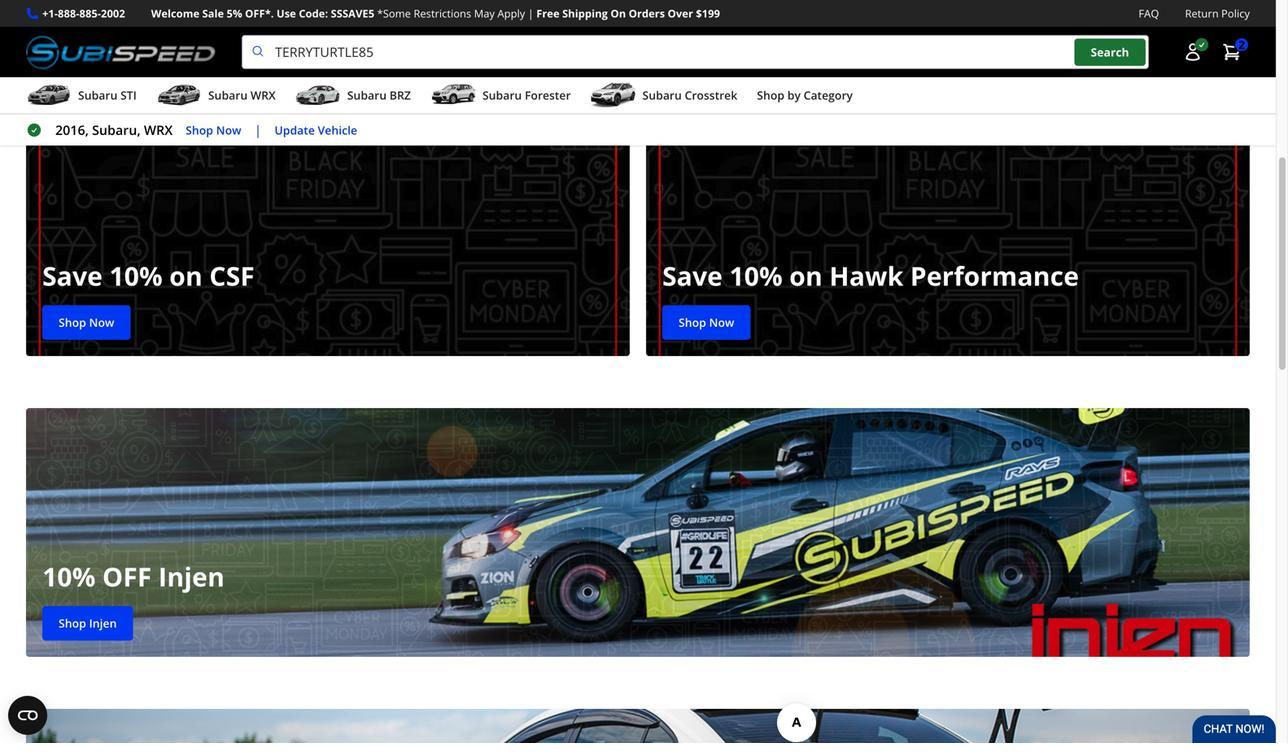 Task type: describe. For each thing, give the bounding box(es) containing it.
shop inside dropdown button
[[757, 88, 785, 103]]

welcome sale 5% off*. use code: sssave5 *some restrictions may apply | free shipping on orders over $199
[[151, 6, 720, 21]]

sti
[[120, 88, 137, 103]]

save now link
[[42, 4, 129, 39]]

shop now for save 10% on hawk performance
[[679, 315, 735, 330]]

apply
[[498, 6, 525, 21]]

may
[[474, 6, 495, 21]]

return
[[1186, 6, 1219, 21]]

policy
[[1222, 6, 1250, 21]]

vehicle
[[318, 122, 357, 138]]

shop for 10% off injen
[[59, 616, 86, 632]]

on for hawk
[[790, 258, 823, 294]]

subaru wrx button
[[156, 81, 276, 113]]

a subaru wrx thumbnail image image
[[156, 83, 202, 108]]

a subaru crosstrek thumbnail image image
[[591, 83, 636, 108]]

now for shop now link corresponding to save 10% on csf
[[89, 315, 114, 330]]

shop for save 10% on hawk performance
[[679, 315, 706, 330]]

shop now link for save 10% on hawk performance
[[663, 306, 751, 340]]

subaru sti button
[[26, 81, 137, 113]]

now for the middle shop now link
[[216, 122, 241, 138]]

shop injen link
[[42, 607, 133, 642]]

shop now link for save 10% on csf
[[42, 306, 131, 340]]

search input field
[[242, 35, 1149, 69]]

orders
[[629, 6, 665, 21]]

save 10% on hawk performance
[[663, 258, 1079, 294]]

a subaru forester thumbnail image image
[[431, 83, 476, 108]]

update
[[275, 122, 315, 138]]

shop injen
[[59, 616, 117, 632]]

off*.
[[245, 6, 274, 21]]

10% for csf
[[109, 258, 163, 294]]

subaru brz
[[347, 88, 411, 103]]

free
[[537, 6, 560, 21]]

update vehicle
[[275, 122, 357, 138]]

sale
[[202, 6, 224, 21]]

+1-888-885-2002 link
[[42, 5, 125, 22]]

subaru forester
[[483, 88, 571, 103]]

*some
[[377, 6, 411, 21]]

shop for save 10% on csf
[[59, 315, 86, 330]]

over
[[668, 6, 693, 21]]

performance
[[911, 258, 1079, 294]]

code:
[[299, 6, 328, 21]]

shop by category button
[[757, 81, 853, 113]]

2 button
[[1214, 36, 1250, 68]]

2016, subaru, wrx
[[55, 121, 173, 139]]

by
[[788, 88, 801, 103]]

search button
[[1075, 39, 1146, 66]]

10% off injen
[[42, 559, 225, 595]]

0 vertical spatial |
[[528, 6, 534, 21]]

subaru for subaru brz
[[347, 88, 387, 103]]

2002
[[101, 6, 125, 21]]

+1-888-885-2002
[[42, 6, 125, 21]]

on for csf
[[169, 258, 203, 294]]

save for save 10% on hawk performance
[[663, 258, 723, 294]]

0 horizontal spatial |
[[254, 121, 262, 139]]

now for shop now link related to save 10% on hawk performance
[[709, 315, 735, 330]]

shipping
[[562, 6, 608, 21]]

search
[[1091, 44, 1130, 60]]

1 horizontal spatial shop now link
[[186, 121, 241, 140]]

5%
[[227, 6, 242, 21]]

subaru crosstrek
[[643, 88, 738, 103]]

1 horizontal spatial shop now
[[186, 122, 241, 138]]

forester
[[525, 88, 571, 103]]

subaru for subaru wrx
[[208, 88, 248, 103]]

a subaru sti thumbnail image image
[[26, 83, 72, 108]]

button image
[[1183, 42, 1203, 62]]

$199
[[696, 6, 720, 21]]

subaru,
[[92, 121, 141, 139]]



Task type: vqa. For each thing, say whether or not it's contained in the screenshot.
the topmost "on"
no



Task type: locate. For each thing, give the bounding box(es) containing it.
subaru forester button
[[431, 81, 571, 113]]

1 subaru from the left
[[78, 88, 117, 103]]

subaru left the 'forester'
[[483, 88, 522, 103]]

1 on from the left
[[169, 258, 203, 294]]

brz
[[390, 88, 411, 103]]

injen right off
[[158, 559, 225, 595]]

subaru wrx
[[208, 88, 276, 103]]

shop
[[757, 88, 785, 103], [186, 122, 213, 138], [59, 315, 86, 330], [679, 315, 706, 330], [59, 616, 86, 632]]

1 vertical spatial wrx
[[144, 121, 173, 139]]

| left update
[[254, 121, 262, 139]]

2 horizontal spatial shop now
[[679, 315, 735, 330]]

subaru
[[78, 88, 117, 103], [208, 88, 248, 103], [347, 88, 387, 103], [483, 88, 522, 103], [643, 88, 682, 103]]

return policy link
[[1186, 5, 1250, 22]]

a subaru brz thumbnail image image
[[295, 83, 341, 108]]

restrictions
[[414, 6, 471, 21]]

save 10% on csf
[[42, 258, 255, 294]]

2 subaru from the left
[[208, 88, 248, 103]]

0 vertical spatial wrx
[[251, 88, 276, 103]]

10% for hawk
[[730, 258, 783, 294]]

2 horizontal spatial 10%
[[730, 258, 783, 294]]

subaru sti
[[78, 88, 137, 103]]

injen down off
[[89, 616, 117, 632]]

subaru inside dropdown button
[[208, 88, 248, 103]]

1 vertical spatial injen
[[89, 616, 117, 632]]

wrx up update
[[251, 88, 276, 103]]

subispeed logo image
[[26, 35, 216, 69]]

shop now for save 10% on csf
[[59, 315, 114, 330]]

hawk
[[830, 258, 904, 294]]

0 vertical spatial injen
[[158, 559, 225, 595]]

885-
[[79, 6, 101, 21]]

0 horizontal spatial shop now
[[59, 315, 114, 330]]

injen
[[158, 559, 225, 595], [89, 616, 117, 632]]

save for save now
[[59, 14, 84, 29]]

| left free
[[528, 6, 534, 21]]

faq
[[1139, 6, 1159, 21]]

use
[[277, 6, 296, 21]]

open widget image
[[8, 697, 47, 736]]

0 horizontal spatial shop now link
[[42, 306, 131, 340]]

return policy
[[1186, 6, 1250, 21]]

1 vertical spatial |
[[254, 121, 262, 139]]

5 subaru from the left
[[643, 88, 682, 103]]

wrx down a subaru wrx thumbnail image
[[144, 121, 173, 139]]

2016,
[[55, 121, 89, 139]]

subaru for subaru crosstrek
[[643, 88, 682, 103]]

1 horizontal spatial |
[[528, 6, 534, 21]]

subaru for subaru sti
[[78, 88, 117, 103]]

subaru for subaru forester
[[483, 88, 522, 103]]

0 horizontal spatial 10%
[[42, 559, 96, 595]]

shop by category
[[757, 88, 853, 103]]

now
[[87, 14, 112, 29], [216, 122, 241, 138], [89, 315, 114, 330], [709, 315, 735, 330]]

sssave5
[[331, 6, 375, 21]]

2
[[1239, 37, 1245, 52]]

on
[[169, 258, 203, 294], [790, 258, 823, 294]]

1 horizontal spatial on
[[790, 258, 823, 294]]

1 horizontal spatial injen
[[158, 559, 225, 595]]

save now
[[59, 14, 112, 29]]

on
[[611, 6, 626, 21]]

on left hawk
[[790, 258, 823, 294]]

subaru crosstrek button
[[591, 81, 738, 113]]

888-
[[58, 6, 79, 21]]

subaru right a subaru wrx thumbnail image
[[208, 88, 248, 103]]

faq link
[[1139, 5, 1159, 22]]

now for 'save now' link
[[87, 14, 112, 29]]

save
[[59, 14, 84, 29], [42, 258, 103, 294], [663, 258, 723, 294]]

1 horizontal spatial 10%
[[109, 258, 163, 294]]

subaru right the 'a subaru crosstrek thumbnail image'
[[643, 88, 682, 103]]

4 subaru from the left
[[483, 88, 522, 103]]

subaru left sti
[[78, 88, 117, 103]]

wrx inside dropdown button
[[251, 88, 276, 103]]

2 on from the left
[[790, 258, 823, 294]]

csf
[[209, 258, 255, 294]]

+1-
[[42, 6, 58, 21]]

shop now link
[[186, 121, 241, 140], [42, 306, 131, 340], [663, 306, 751, 340]]

1 horizontal spatial wrx
[[251, 88, 276, 103]]

0 horizontal spatial injen
[[89, 616, 117, 632]]

wrx
[[251, 88, 276, 103], [144, 121, 173, 139]]

subaru left brz
[[347, 88, 387, 103]]

shop now
[[186, 122, 241, 138], [59, 315, 114, 330], [679, 315, 735, 330]]

0 horizontal spatial wrx
[[144, 121, 173, 139]]

welcome
[[151, 6, 200, 21]]

category
[[804, 88, 853, 103]]

crosstrek
[[685, 88, 738, 103]]

update vehicle button
[[275, 121, 357, 140]]

0 horizontal spatial on
[[169, 258, 203, 294]]

on left csf
[[169, 258, 203, 294]]

save for save 10% on csf
[[42, 258, 103, 294]]

3 subaru from the left
[[347, 88, 387, 103]]

10%
[[109, 258, 163, 294], [730, 258, 783, 294], [42, 559, 96, 595]]

subaru brz button
[[295, 81, 411, 113]]

off
[[102, 559, 152, 595]]

2 horizontal spatial shop now link
[[663, 306, 751, 340]]

|
[[528, 6, 534, 21], [254, 121, 262, 139]]



